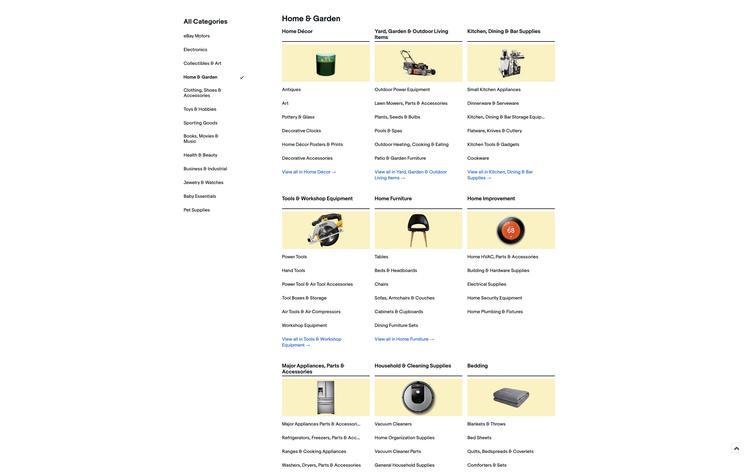 Task type: locate. For each thing, give the bounding box(es) containing it.
power down hand
[[282, 281, 295, 287]]

organization
[[389, 435, 416, 441]]

1 major from the top
[[282, 363, 296, 369]]

1 vertical spatial storage
[[310, 295, 327, 301]]

0 vertical spatial items
[[375, 34, 389, 41]]

parts right freezers,
[[332, 435, 343, 441]]

decorative up view all in home décor
[[282, 155, 306, 161]]

outdoor heating, cooking & eating
[[375, 142, 449, 148]]

all down decorative accessories
[[294, 169, 298, 175]]

parts for cleaner
[[411, 449, 421, 455]]

0 vertical spatial major
[[282, 363, 296, 369]]

0 vertical spatial household
[[375, 363, 401, 369]]

kitchen,
[[468, 28, 488, 35], [468, 114, 485, 120], [489, 169, 507, 175]]

glass
[[303, 114, 315, 120]]

1 horizontal spatial art
[[282, 100, 289, 106]]

kitchen down flatware, at the top of page
[[468, 142, 484, 148]]

décor for home décor
[[298, 28, 313, 35]]

0 horizontal spatial home & garden
[[184, 74, 218, 80]]

parts right appliances,
[[327, 363, 340, 369]]

appliances up serveware
[[497, 87, 521, 93]]

cooking for appliances
[[304, 449, 322, 455]]

2 vertical spatial kitchen,
[[489, 169, 507, 175]]

0 horizontal spatial storage
[[310, 295, 327, 301]]

household down view all in home furniture
[[375, 363, 401, 369]]

bed sheets link
[[468, 435, 492, 441]]

home & garden down collectibles & art
[[184, 74, 218, 80]]

headboards
[[391, 268, 418, 274]]

0 horizontal spatial art
[[215, 61, 221, 66]]

1 horizontal spatial living
[[434, 28, 449, 35]]

sporting goods
[[184, 120, 218, 126]]

cleaner
[[393, 449, 410, 455]]

freezers,
[[312, 435, 331, 441]]

items inside yard, garden & outdoor living items
[[375, 34, 389, 41]]

2 decorative from the top
[[282, 155, 306, 161]]

cookware
[[468, 155, 490, 161]]

major inside major appliances, parts & accessories
[[282, 363, 296, 369]]

0 vertical spatial storage
[[513, 114, 529, 120]]

all inside view all in yard, garden & outdoor living items
[[386, 169, 391, 175]]

view inside view all in kitchen, dining & bar supplies
[[468, 169, 478, 175]]

air for tools
[[305, 309, 311, 315]]

in down workshop equipment
[[299, 336, 303, 342]]

2 horizontal spatial appliances
[[497, 87, 521, 93]]

home plumbing & fixtures link
[[468, 309, 524, 315]]

major appliances, parts & accessories link
[[282, 363, 370, 375]]

home for home furniture link
[[375, 196, 389, 202]]

1 vertical spatial sets
[[498, 462, 507, 468]]

in down decorative accessories
[[299, 169, 303, 175]]

1 horizontal spatial cooking
[[412, 142, 431, 148]]

1 vertical spatial major
[[282, 421, 294, 427]]

small kitchen appliances
[[468, 87, 521, 93]]

sets down quilts, bedspreads & coverlets
[[498, 462, 507, 468]]

knives
[[487, 128, 501, 134]]

parts inside major appliances, parts & accessories
[[327, 363, 340, 369]]

view for equipment
[[282, 336, 293, 342]]

equipment inside "view all in tools & workshop equipment"
[[282, 342, 305, 348]]

refrigerators, freezers, parts & accessories link
[[282, 435, 375, 441]]

major for major appliances, parts & accessories
[[282, 363, 296, 369]]

0 horizontal spatial cooking
[[304, 449, 322, 455]]

quilts,
[[468, 449, 482, 455]]

major left appliances,
[[282, 363, 296, 369]]

vacuum cleaners link
[[375, 421, 412, 427]]

view inside view all in yard, garden & outdoor living items
[[375, 169, 385, 175]]

view down cookware
[[468, 169, 478, 175]]

1 vertical spatial art
[[282, 100, 289, 106]]

& inside clothing, shoes & accessories
[[218, 87, 221, 93]]

1 horizontal spatial yard,
[[397, 169, 407, 175]]

cooking for &
[[412, 142, 431, 148]]

workshop down compressors
[[320, 336, 342, 342]]

accessories for lawn mowers, parts & accessories
[[422, 100, 448, 106]]

cleaners
[[393, 421, 412, 427]]

vacuum up "general"
[[375, 449, 392, 455]]

in inside view all in kitchen, dining & bar supplies
[[485, 169, 488, 175]]

power up hand
[[282, 254, 295, 260]]

major appliances parts & accessories
[[282, 421, 362, 427]]

parts up refrigerators, freezers, parts & accessories
[[320, 421, 331, 427]]

1 vertical spatial power
[[282, 254, 295, 260]]

yard, garden & outdoor living items link
[[375, 28, 463, 41]]

beauty
[[203, 152, 217, 158]]

outdoor
[[413, 28, 433, 35], [375, 87, 393, 93], [375, 142, 393, 148], [430, 169, 447, 175]]

0 vertical spatial bar
[[511, 28, 519, 35]]

tools
[[485, 142, 496, 148], [282, 196, 295, 202], [296, 254, 307, 260], [294, 268, 305, 274], [289, 309, 300, 315], [304, 336, 315, 342]]

storage
[[513, 114, 529, 120], [310, 295, 327, 301]]

cookware link
[[468, 155, 490, 161]]

plants, seeds & bulbs
[[375, 114, 421, 120]]

appliances down refrigerators, freezers, parts & accessories link
[[323, 449, 347, 455]]

couches
[[416, 295, 435, 301]]

2 major from the top
[[282, 421, 294, 427]]

all down dining furniture sets link
[[386, 336, 391, 342]]

kitchen up dinnerware & serveware
[[480, 87, 496, 93]]

kitchen
[[480, 87, 496, 93], [468, 142, 484, 148]]

view down dining furniture sets link
[[375, 336, 385, 342]]

major appliances, parts & accessories image
[[307, 379, 345, 416]]

quilts, bedspreads & coverlets link
[[468, 449, 534, 455]]

& inside view all in kitchen, dining & bar supplies
[[522, 169, 525, 175]]

0 vertical spatial vacuum
[[375, 421, 392, 427]]

home décor
[[282, 28, 313, 35]]

1 vertical spatial decorative
[[282, 155, 306, 161]]

comforters
[[468, 462, 492, 468]]

collectibles & art
[[184, 61, 221, 66]]

0 horizontal spatial sets
[[409, 323, 418, 329]]

tool left boxes
[[282, 295, 291, 301]]

parts right dryers,
[[319, 462, 329, 468]]

parts right cleaner
[[411, 449, 421, 455]]

storage down power tool & air tool accessories link
[[310, 295, 327, 301]]

home for leftmost home & garden 'link'
[[184, 74, 196, 80]]

ebay motors
[[184, 33, 210, 39]]

decorative down pottery
[[282, 128, 306, 134]]

0 vertical spatial home & garden link
[[280, 14, 341, 24]]

home for home hvac, parts & accessories link
[[468, 254, 481, 260]]

view inside "view all in tools & workshop equipment"
[[282, 336, 293, 342]]

kitchen, for kitchen, dining & bar storage equipment
[[468, 114, 485, 120]]

supplies inside view all in kitchen, dining & bar supplies
[[468, 175, 486, 181]]

in for outdoor
[[392, 169, 396, 175]]

washers, dryers, parts & accessories
[[282, 462, 361, 468]]

beds
[[375, 268, 386, 274]]

0 vertical spatial décor
[[298, 28, 313, 35]]

major up 'refrigerators,'
[[282, 421, 294, 427]]

home furniture link
[[375, 196, 463, 207]]

1 vertical spatial workshop
[[282, 323, 304, 329]]

1 vertical spatial items
[[388, 175, 400, 181]]

0 vertical spatial cooking
[[412, 142, 431, 148]]

0 horizontal spatial appliances
[[295, 421, 319, 427]]

view all in home furniture link
[[375, 336, 434, 342]]

all down cookware link
[[479, 169, 484, 175]]

quilts, bedspreads & coverlets
[[468, 449, 534, 455]]

1 horizontal spatial home & garden
[[282, 14, 341, 24]]

cooking up dryers,
[[304, 449, 322, 455]]

home décor image
[[307, 44, 345, 82]]

all for equipment
[[294, 336, 298, 342]]

all categories
[[184, 18, 228, 26]]

0 vertical spatial living
[[434, 28, 449, 35]]

1 horizontal spatial appliances
[[323, 449, 347, 455]]

sets down cupboards
[[409, 323, 418, 329]]

household & cleaning supplies image
[[400, 379, 438, 416]]

all inside "view all in tools & workshop equipment"
[[294, 336, 298, 342]]

refrigerators,
[[282, 435, 311, 441]]

art right 'collectibles'
[[215, 61, 221, 66]]

2 vertical spatial bar
[[526, 169, 533, 175]]

kitchen, dining & bar supplies image
[[493, 44, 530, 82]]

power up mowers,
[[394, 87, 407, 93]]

music
[[184, 138, 196, 144]]

home organization supplies
[[375, 435, 435, 441]]

decorative clocks
[[282, 128, 321, 134]]

view down patio
[[375, 169, 385, 175]]

kitchen tools & gadgets link
[[468, 142, 520, 148]]

cutlery
[[507, 128, 523, 134]]

0 horizontal spatial yard,
[[375, 28, 387, 35]]

accessories for home hvac, parts & accessories
[[512, 254, 539, 260]]

air up workshop equipment
[[305, 309, 311, 315]]

0 vertical spatial power
[[394, 87, 407, 93]]

living
[[434, 28, 449, 35], [375, 175, 387, 181]]

parts for appliances,
[[327, 363, 340, 369]]

parts for appliances
[[320, 421, 331, 427]]

1 vertical spatial cooking
[[304, 449, 322, 455]]

1 horizontal spatial storage
[[513, 114, 529, 120]]

household down cleaner
[[393, 462, 416, 468]]

home improvement image
[[493, 212, 530, 249]]

appliances up 'refrigerators,'
[[295, 421, 319, 427]]

dining inside view all in kitchen, dining & bar supplies
[[508, 169, 521, 175]]

yard, garden & outdoor living items image
[[400, 44, 438, 82]]

&
[[306, 14, 312, 24], [408, 28, 412, 35], [505, 28, 509, 35], [211, 61, 214, 66], [197, 74, 201, 80], [218, 87, 221, 93], [417, 100, 421, 106], [493, 100, 496, 106], [194, 106, 198, 112], [299, 114, 302, 120], [404, 114, 408, 120], [500, 114, 504, 120], [388, 128, 391, 134], [502, 128, 506, 134], [215, 133, 218, 139], [327, 142, 330, 148], [432, 142, 435, 148], [497, 142, 500, 148], [198, 152, 202, 158], [387, 155, 390, 161], [203, 166, 207, 172], [425, 169, 429, 175], [522, 169, 525, 175], [201, 180, 204, 186], [296, 196, 300, 202], [508, 254, 511, 260], [387, 268, 390, 274], [486, 268, 489, 274], [306, 281, 309, 287], [306, 295, 309, 301], [411, 295, 415, 301], [301, 309, 304, 315], [395, 309, 399, 315], [502, 309, 506, 315], [316, 336, 319, 342], [341, 363, 345, 369], [402, 363, 406, 369], [332, 421, 335, 427], [487, 421, 490, 427], [344, 435, 347, 441], [299, 449, 303, 455], [509, 449, 512, 455], [330, 462, 334, 468], [493, 462, 497, 468]]

general household supplies link
[[375, 462, 435, 468]]

parts for mowers,
[[405, 100, 416, 106]]

power for power tools
[[282, 254, 295, 260]]

0 vertical spatial decorative
[[282, 128, 306, 134]]

home for home improvement link
[[468, 196, 482, 202]]

in down cookware
[[485, 169, 488, 175]]

view down workshop equipment
[[282, 336, 293, 342]]

1 vertical spatial kitchen,
[[468, 114, 485, 120]]

power tools link
[[282, 254, 307, 260]]

cooking right heating,
[[412, 142, 431, 148]]

2 vertical spatial décor
[[318, 169, 331, 175]]

2 vertical spatial power
[[282, 281, 295, 287]]

tool up tool boxes & storage at the left bottom of the page
[[317, 281, 326, 287]]

sporting
[[184, 120, 202, 126]]

0 vertical spatial kitchen,
[[468, 28, 488, 35]]

tool
[[296, 281, 305, 287], [317, 281, 326, 287], [282, 295, 291, 301]]

2 vertical spatial workshop
[[320, 336, 342, 342]]

1 vertical spatial yard,
[[397, 169, 407, 175]]

bulbs
[[409, 114, 421, 120]]

dinnerware
[[468, 100, 492, 106]]

cabinets
[[375, 309, 394, 315]]

tools for kitchen
[[485, 142, 496, 148]]

0 vertical spatial sets
[[409, 323, 418, 329]]

items
[[375, 34, 389, 41], [388, 175, 400, 181]]

yard, inside yard, garden & outdoor living items
[[375, 28, 387, 35]]

accessories inside major appliances, parts & accessories
[[282, 369, 313, 375]]

blankets
[[468, 421, 486, 427]]

0 horizontal spatial living
[[375, 175, 387, 181]]

tools for hand
[[294, 268, 305, 274]]

1 vertical spatial bar
[[505, 114, 511, 120]]

home & garden link up home décor
[[280, 14, 341, 24]]

1 vacuum from the top
[[375, 421, 392, 427]]

1 vertical spatial décor
[[296, 142, 309, 148]]

home for home décor link
[[282, 28, 297, 35]]

1 vertical spatial vacuum
[[375, 449, 392, 455]]

1 vertical spatial living
[[375, 175, 387, 181]]

0 vertical spatial kitchen
[[480, 87, 496, 93]]

tool up boxes
[[296, 281, 305, 287]]

home & garden up home décor
[[282, 14, 341, 24]]

appliances
[[497, 87, 521, 93], [295, 421, 319, 427], [323, 449, 347, 455]]

furniture
[[408, 155, 426, 161], [391, 196, 412, 202], [389, 323, 408, 329], [410, 336, 429, 342]]

0 vertical spatial yard,
[[375, 28, 387, 35]]

view down decorative accessories
[[282, 169, 293, 175]]

coverlets
[[514, 449, 534, 455]]

clothing,
[[184, 87, 203, 93]]

vacuum left cleaners
[[375, 421, 392, 427]]

all down patio & garden furniture link
[[386, 169, 391, 175]]

tool boxes & storage
[[282, 295, 327, 301]]

dinnerware & serveware link
[[468, 100, 519, 106]]

1 horizontal spatial sets
[[498, 462, 507, 468]]

all down workshop equipment
[[294, 336, 298, 342]]

view
[[282, 169, 293, 175], [375, 169, 385, 175], [468, 169, 478, 175], [282, 336, 293, 342], [375, 336, 385, 342]]

2 vacuum from the top
[[375, 449, 392, 455]]

parts
[[405, 100, 416, 106], [496, 254, 507, 260], [327, 363, 340, 369], [320, 421, 331, 427], [332, 435, 343, 441], [411, 449, 421, 455], [319, 462, 329, 468]]

workshop down air tools & air compressors link
[[282, 323, 304, 329]]

1 vertical spatial home & garden link
[[184, 74, 218, 80]]

& inside view all in yard, garden & outdoor living items
[[425, 169, 429, 175]]

view all in home décor
[[282, 169, 331, 175]]

electronics
[[184, 47, 207, 53]]

0 vertical spatial home & garden
[[282, 14, 341, 24]]

outdoor inside yard, garden & outdoor living items
[[413, 28, 433, 35]]

in inside view all in yard, garden & outdoor living items
[[392, 169, 396, 175]]

home
[[282, 14, 304, 24], [282, 28, 297, 35], [184, 74, 196, 80], [282, 142, 295, 148], [304, 169, 317, 175], [375, 196, 389, 202], [468, 196, 482, 202], [468, 254, 481, 260], [468, 295, 481, 301], [468, 309, 481, 315], [397, 336, 409, 342], [375, 435, 388, 441]]

power for power tool & air tool accessories
[[282, 281, 295, 287]]

security
[[482, 295, 499, 301]]

accessories
[[184, 93, 210, 99], [422, 100, 448, 106], [307, 155, 333, 161], [512, 254, 539, 260], [327, 281, 353, 287], [282, 369, 313, 375], [336, 421, 362, 427], [348, 435, 375, 441], [335, 462, 361, 468]]

in inside "view all in tools & workshop equipment"
[[299, 336, 303, 342]]

major
[[282, 363, 296, 369], [282, 421, 294, 427]]

tools for power
[[296, 254, 307, 260]]

1 decorative from the top
[[282, 128, 306, 134]]

1 horizontal spatial tool
[[296, 281, 305, 287]]

sofas, armchairs & couches link
[[375, 295, 435, 301]]

workshop down 'view all in home décor' 'link'
[[301, 196, 326, 202]]

sets for dining furniture sets
[[409, 323, 418, 329]]

all inside view all in kitchen, dining & bar supplies
[[479, 169, 484, 175]]

comforters & sets link
[[468, 462, 507, 468]]

electrical
[[468, 281, 487, 287]]

storage up cutlery
[[513, 114, 529, 120]]

home for home décor posters & prints link
[[282, 142, 295, 148]]

home & garden link down collectibles & art
[[184, 74, 218, 80]]

view for bar
[[468, 169, 478, 175]]

home furniture
[[375, 196, 412, 202]]

parts up bulbs
[[405, 100, 416, 106]]

clothing, shoes & accessories link
[[184, 87, 227, 99]]

throws
[[491, 421, 506, 427]]

air up tool boxes & storage at the left bottom of the page
[[310, 281, 316, 287]]

in down patio & garden furniture
[[392, 169, 396, 175]]

art up pottery
[[282, 100, 289, 106]]

parts right hvac,
[[496, 254, 507, 260]]

0 vertical spatial art
[[215, 61, 221, 66]]

accessories for major appliances parts & accessories
[[336, 421, 362, 427]]

1 vertical spatial household
[[393, 462, 416, 468]]

outdoor heating, cooking & eating link
[[375, 142, 449, 148]]

improvement
[[483, 196, 516, 202]]

art
[[215, 61, 221, 66], [282, 100, 289, 106]]



Task type: vqa. For each thing, say whether or not it's contained in the screenshot.
'items' inside the THE YARD, GARDEN & OUTDOOR LIVING ITEMS
yes



Task type: describe. For each thing, give the bounding box(es) containing it.
outdoor inside view all in yard, garden & outdoor living items
[[430, 169, 447, 175]]

decorative accessories
[[282, 155, 333, 161]]

motors
[[195, 33, 210, 39]]

home hvac, parts & accessories link
[[468, 254, 539, 260]]

view all in yard, garden & outdoor living items
[[375, 169, 447, 181]]

living inside view all in yard, garden & outdoor living items
[[375, 175, 387, 181]]

decorative clocks link
[[282, 128, 321, 134]]

0 vertical spatial workshop
[[301, 196, 326, 202]]

all for outdoor
[[386, 169, 391, 175]]

pet
[[184, 207, 191, 213]]

in for bar
[[485, 169, 488, 175]]

air down tool boxes & storage link
[[282, 309, 288, 315]]

ranges & cooking appliances
[[282, 449, 347, 455]]

view for outdoor
[[375, 169, 385, 175]]

parts for hvac,
[[496, 254, 507, 260]]

1 vertical spatial appliances
[[295, 421, 319, 427]]

vacuum cleaner parts link
[[375, 449, 421, 455]]

small kitchen appliances link
[[468, 87, 521, 93]]

home furniture image
[[400, 212, 438, 249]]

outdoor power equipment
[[375, 87, 430, 93]]

home improvement
[[468, 196, 516, 202]]

jewelry & watches link
[[184, 180, 224, 186]]

toys
[[184, 106, 193, 112]]

kitchen, inside view all in kitchen, dining & bar supplies
[[489, 169, 507, 175]]

yard, inside view all in yard, garden & outdoor living items
[[397, 169, 407, 175]]

parts for dryers,
[[319, 462, 329, 468]]

home for home plumbing & fixtures link
[[468, 309, 481, 315]]

view all in kitchen, dining & bar supplies link
[[468, 169, 547, 181]]

home décor posters & prints link
[[282, 142, 343, 148]]

flatware, knives & cutlery
[[468, 128, 523, 134]]

& inside major appliances, parts & accessories
[[341, 363, 345, 369]]

bed
[[468, 435, 476, 441]]

kitchen, dining & bar storage equipment
[[468, 114, 553, 120]]

1 vertical spatial kitchen
[[468, 142, 484, 148]]

0 horizontal spatial home & garden link
[[184, 74, 218, 80]]

vacuum for vacuum cleaners
[[375, 421, 392, 427]]

in for equipment
[[299, 336, 303, 342]]

bedding
[[468, 363, 488, 369]]

bedding link
[[468, 363, 556, 374]]

household & cleaning supplies
[[375, 363, 452, 369]]

sofas,
[[375, 295, 388, 301]]

lawn mowers, parts & accessories
[[375, 100, 448, 106]]

major appliances parts & accessories link
[[282, 421, 362, 427]]

0 vertical spatial appliances
[[497, 87, 521, 93]]

books,
[[184, 133, 198, 139]]

view all in tools & workshop equipment link
[[282, 336, 361, 348]]

major for major appliances parts & accessories
[[282, 421, 294, 427]]

dining furniture sets link
[[375, 323, 418, 329]]

eating
[[436, 142, 449, 148]]

kitchen, for kitchen, dining & bar supplies
[[468, 28, 488, 35]]

items inside view all in yard, garden & outdoor living items
[[388, 175, 400, 181]]

boxes
[[292, 295, 305, 301]]

pools
[[375, 128, 387, 134]]

living inside yard, garden & outdoor living items
[[434, 28, 449, 35]]

small
[[468, 87, 479, 93]]

& inside "view all in tools & workshop equipment"
[[316, 336, 319, 342]]

plumbing
[[482, 309, 501, 315]]

compressors
[[312, 309, 341, 315]]

furniture down outdoor heating, cooking & eating 'link'
[[408, 155, 426, 161]]

tools inside "view all in tools & workshop equipment"
[[304, 336, 315, 342]]

antiques
[[282, 87, 301, 93]]

washers,
[[282, 462, 301, 468]]

books, movies & music link
[[184, 133, 227, 144]]

tools & workshop equipment image
[[307, 212, 345, 249]]

bar inside view all in kitchen, dining & bar supplies
[[526, 169, 533, 175]]

lawn mowers, parts & accessories link
[[375, 100, 448, 106]]

ranges
[[282, 449, 298, 455]]

major appliances, parts & accessories
[[282, 363, 345, 375]]

1 horizontal spatial home & garden link
[[280, 14, 341, 24]]

building & hardware supplies
[[468, 268, 530, 274]]

plants, seeds & bulbs link
[[375, 114, 421, 120]]

air tools & air compressors link
[[282, 309, 341, 315]]

spas
[[392, 128, 403, 134]]

collectibles
[[184, 61, 210, 66]]

dining furniture sets
[[375, 323, 418, 329]]

hvac,
[[482, 254, 495, 260]]

accessories for refrigerators, freezers, parts & accessories
[[348, 435, 375, 441]]

workshop inside "view all in tools & workshop equipment"
[[320, 336, 342, 342]]

furniture down cabinets & cupboards
[[389, 323, 408, 329]]

appliances,
[[297, 363, 326, 369]]

lawn
[[375, 100, 386, 106]]

dinnerware & serveware
[[468, 100, 519, 106]]

home organization supplies link
[[375, 435, 435, 441]]

bar for storage
[[505, 114, 511, 120]]

vacuum for vacuum cleaner parts
[[375, 449, 392, 455]]

décor for home décor posters & prints
[[296, 142, 309, 148]]

hand tools
[[282, 268, 305, 274]]

blankets & throws link
[[468, 421, 506, 427]]

accessories inside clothing, shoes & accessories
[[184, 93, 210, 99]]

home improvement link
[[468, 196, 556, 207]]

building
[[468, 268, 485, 274]]

pet supplies
[[184, 207, 210, 213]]

movies
[[199, 133, 214, 139]]

home for home organization supplies link
[[375, 435, 388, 441]]

patio & garden furniture
[[375, 155, 426, 161]]

sofas, armchairs & couches
[[375, 295, 435, 301]]

& inside yard, garden & outdoor living items
[[408, 28, 412, 35]]

sheets
[[477, 435, 492, 441]]

2 horizontal spatial tool
[[317, 281, 326, 287]]

air tools & air compressors
[[282, 309, 341, 315]]

clocks
[[307, 128, 321, 134]]

cabinets & cupboards
[[375, 309, 424, 315]]

sets for comforters & sets
[[498, 462, 507, 468]]

garden inside yard, garden & outdoor living items
[[389, 28, 407, 35]]

toys & hobbies
[[184, 106, 216, 112]]

furniture up cleaning on the bottom right of the page
[[410, 336, 429, 342]]

bar for supplies
[[511, 28, 519, 35]]

decorative for decorative accessories
[[282, 155, 306, 161]]

1 vertical spatial home & garden
[[184, 74, 218, 80]]

outdoor power equipment link
[[375, 87, 430, 93]]

beds & headboards
[[375, 268, 418, 274]]

0 horizontal spatial tool
[[282, 295, 291, 301]]

electrical supplies
[[468, 281, 507, 287]]

furniture down view all in yard, garden & outdoor living items
[[391, 196, 412, 202]]

tools & workshop equipment
[[282, 196, 353, 202]]

bed sheets
[[468, 435, 492, 441]]

vacuum cleaners
[[375, 421, 412, 427]]

in down dining furniture sets
[[392, 336, 396, 342]]

plants,
[[375, 114, 389, 120]]

baby essentials link
[[184, 193, 216, 199]]

bedding image
[[493, 379, 530, 416]]

& inside books, movies & music
[[215, 133, 218, 139]]

household inside household & cleaning supplies link
[[375, 363, 401, 369]]

accessories for washers, dryers, parts & accessories
[[335, 462, 361, 468]]

home for home security equipment link
[[468, 295, 481, 301]]

pools & spas
[[375, 128, 403, 134]]

baby essentials
[[184, 193, 216, 199]]

kitchen, dining & bar storage equipment link
[[468, 114, 553, 120]]

2 vertical spatial appliances
[[323, 449, 347, 455]]

general household supplies
[[375, 462, 435, 468]]

hand tools link
[[282, 268, 305, 274]]

parts for freezers,
[[332, 435, 343, 441]]

general
[[375, 462, 392, 468]]

shoes
[[204, 87, 217, 93]]

all for bar
[[479, 169, 484, 175]]

yard, garden & outdoor living items
[[375, 28, 449, 41]]

air for tool
[[310, 281, 316, 287]]

decorative for decorative clocks
[[282, 128, 306, 134]]

tools for air
[[289, 309, 300, 315]]

serveware
[[497, 100, 519, 106]]

accessories for major appliances, parts & accessories
[[282, 369, 313, 375]]

jewelry & watches
[[184, 180, 224, 186]]

garden inside view all in yard, garden & outdoor living items
[[408, 169, 424, 175]]



